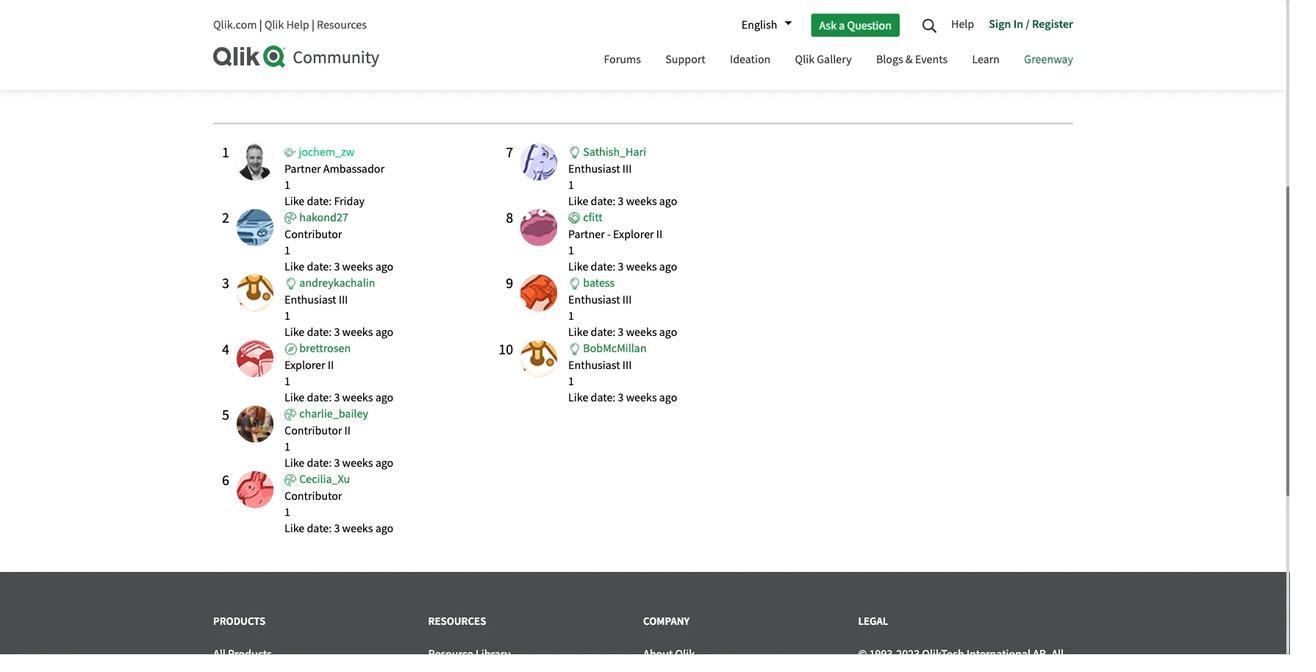 Task type: locate. For each thing, give the bounding box(es) containing it.
enthusiast down enthusiast iii image
[[285, 292, 336, 307]]

ii down brettrosen
[[328, 358, 334, 373]]

ago for 5
[[376, 456, 394, 471]]

date: for 7
[[591, 193, 616, 209]]

qlik inside menu bar
[[795, 52, 815, 67]]

0 horizontal spatial explorer
[[285, 358, 326, 373]]

ii for 5
[[345, 423, 351, 438]]

explorer down explorer ii icon
[[285, 358, 326, 373]]

partner inside partner ambassador 1 like date: friday
[[285, 161, 321, 176]]

date: up hakond27 at the top left of the page
[[307, 193, 332, 209]]

qlik
[[265, 17, 284, 32], [795, 52, 815, 67]]

1 inside partner ambassador 1 like date: friday
[[285, 177, 290, 192]]

contributor
[[285, 227, 342, 242], [285, 423, 342, 438], [285, 489, 342, 504]]

1 horizontal spatial |
[[312, 17, 315, 32]]

like up partner - explorer ii icon
[[569, 193, 589, 209]]

forums button
[[593, 39, 652, 82]]

weeks for 10
[[626, 390, 657, 405]]

ii inside explorer ii 1 like date: 3 weeks ago
[[328, 358, 334, 373]]

5
[[222, 405, 229, 424]]

|
[[259, 17, 262, 32], [312, 17, 315, 32]]

6
[[222, 471, 229, 490]]

1 inside partner - explorer ii 1 like date: 3 weeks ago
[[569, 243, 574, 258]]

1 vertical spatial resources
[[428, 614, 486, 628]]

/
[[1026, 16, 1030, 31]]

sathish_hari
[[583, 144, 647, 159]]

date: for 4
[[307, 390, 332, 405]]

andreykachalin image
[[237, 275, 274, 312]]

3
[[618, 193, 624, 209], [334, 259, 340, 274], [618, 259, 624, 274], [222, 274, 229, 293], [334, 325, 340, 340], [618, 325, 624, 340], [334, 390, 340, 405], [618, 390, 624, 405], [334, 456, 340, 471], [334, 521, 340, 536]]

blogs & events
[[877, 52, 948, 67]]

3 inside the 'contributor ii 1 like date: 3 weeks ago'
[[334, 456, 340, 471]]

contributor 1 like date: 3 weeks ago for 6
[[285, 489, 394, 536]]

contributor down hakond27 link at the left top of the page
[[285, 227, 342, 242]]

| right "qlik.com" 'link'
[[259, 17, 262, 32]]

1 inside explorer ii 1 like date: 3 weeks ago
[[285, 374, 290, 389]]

ambassador
[[323, 161, 385, 176]]

weeks for 7
[[626, 193, 657, 209]]

enthusiast iii image
[[569, 146, 581, 159], [569, 277, 581, 290], [569, 343, 581, 356]]

1 vertical spatial enthusiast iii image
[[569, 277, 581, 290]]

1 contributor from the top
[[285, 227, 342, 242]]

help left sign
[[952, 16, 975, 31]]

in
[[1014, 16, 1024, 31]]

date: up batess
[[591, 259, 616, 274]]

1 horizontal spatial help
[[952, 16, 975, 31]]

1 vertical spatial contributor image
[[285, 474, 297, 487]]

1 horizontal spatial qlik
[[795, 52, 815, 67]]

like inside the 'contributor ii 1 like date: 3 weeks ago'
[[285, 456, 305, 471]]

1 down explorer ii icon
[[285, 374, 290, 389]]

iii down sathish_hari link
[[623, 161, 632, 176]]

enthusiast iii image right bobmcmillan image
[[569, 343, 581, 356]]

ask a question
[[820, 17, 892, 33]]

like up "batess" link
[[569, 259, 589, 274]]

ask a question link
[[812, 13, 900, 37]]

0 horizontal spatial partner
[[285, 161, 321, 176]]

ask
[[820, 17, 837, 33]]

0 horizontal spatial |
[[259, 17, 262, 32]]

resources
[[317, 17, 367, 32], [428, 614, 486, 628]]

explorer ii image
[[285, 343, 297, 356]]

enthusiast down the sathish_hari
[[569, 161, 620, 176]]

support
[[666, 52, 706, 67]]

1 enthusiast iii image from the top
[[569, 146, 581, 159]]

1 down the partner ambassador image
[[285, 177, 290, 192]]

brettrosen image
[[237, 340, 274, 377]]

qlik.com link
[[213, 17, 257, 32]]

date: inside partner ambassador 1 like date: friday
[[307, 193, 332, 209]]

3 enthusiast iii image from the top
[[569, 343, 581, 356]]

like
[[285, 193, 305, 209], [569, 193, 589, 209], [285, 259, 305, 274], [569, 259, 589, 274], [285, 325, 305, 340], [569, 325, 589, 340], [285, 390, 305, 405], [569, 390, 589, 405], [285, 456, 305, 471], [285, 521, 305, 536]]

enthusiast iii image left "batess" link
[[569, 277, 581, 290]]

cecilia_xu image
[[237, 471, 274, 508]]

enthusiast iii image right the sathish_hari image
[[569, 146, 581, 159]]

like inside partner - explorer ii 1 like date: 3 weeks ago
[[569, 259, 589, 274]]

7
[[506, 143, 513, 162]]

contributor inside the 'contributor ii 1 like date: 3 weeks ago'
[[285, 423, 342, 438]]

1 down enthusiast iii image
[[285, 308, 290, 323]]

partner
[[285, 161, 321, 176], [569, 227, 605, 242]]

contributor for 2
[[285, 227, 342, 242]]

like for 4
[[285, 390, 305, 405]]

iii down partner - explorer ii 1 like date: 3 weeks ago
[[623, 292, 632, 307]]

enthusiast down 'bobmcmillan' link
[[569, 358, 620, 373]]

like inside partner ambassador 1 like date: friday
[[285, 193, 305, 209]]

batess link
[[583, 275, 615, 290]]

2 horizontal spatial ii
[[657, 227, 663, 242]]

1 contributor 1 like date: 3 weeks ago from the top
[[285, 227, 394, 274]]

iii for 3
[[339, 292, 348, 307]]

date: for 10
[[591, 390, 616, 405]]

1 horizontal spatial partner
[[569, 227, 605, 242]]

menu bar
[[593, 39, 1085, 82]]

date: up 'bobmcmillan' link
[[591, 325, 616, 340]]

0 vertical spatial explorer
[[613, 227, 654, 242]]

8
[[506, 209, 513, 228]]

contributor image left hakond27 link at the left top of the page
[[285, 212, 297, 224]]

1
[[222, 143, 229, 162], [285, 177, 290, 192], [569, 177, 574, 192], [285, 243, 290, 258], [569, 243, 574, 258], [285, 308, 290, 323], [569, 308, 574, 323], [285, 374, 290, 389], [569, 374, 574, 389], [285, 439, 290, 455], [285, 505, 290, 520]]

like down bobmcmillan
[[569, 390, 589, 405]]

1 contributor image from the top
[[285, 212, 297, 224]]

ago inside the 'contributor ii 1 like date: 3 weeks ago'
[[376, 456, 394, 471]]

2
[[222, 209, 229, 228]]

1 vertical spatial qlik
[[795, 52, 815, 67]]

1 up partner - explorer ii icon
[[569, 177, 574, 192]]

like up cecilia_xu link
[[285, 456, 305, 471]]

friday
[[334, 193, 365, 209]]

sorted
[[235, 63, 268, 78]]

| right 'qlik help' link
[[312, 17, 315, 32]]

contributor image left cecilia_xu link
[[285, 474, 297, 487]]

english button
[[735, 13, 792, 38]]

date: for 5
[[307, 456, 332, 471]]

weeks
[[626, 193, 657, 209], [342, 259, 373, 274], [626, 259, 657, 274], [342, 325, 373, 340], [626, 325, 657, 340], [342, 390, 373, 405], [626, 390, 657, 405], [342, 456, 373, 471], [342, 521, 373, 536]]

qlik left gallery
[[795, 52, 815, 67]]

qlik help link
[[265, 17, 309, 32]]

1 horizontal spatial ii
[[345, 423, 351, 438]]

ago
[[660, 193, 678, 209], [376, 259, 394, 274], [660, 259, 678, 274], [376, 325, 394, 340], [660, 325, 678, 340], [376, 390, 394, 405], [660, 390, 678, 405], [376, 456, 394, 471], [376, 521, 394, 536]]

explorer right -
[[613, 227, 654, 242]]

like for 5
[[285, 456, 305, 471]]

date: down bobmcmillan
[[591, 390, 616, 405]]

date:
[[307, 193, 332, 209], [591, 193, 616, 209], [307, 259, 332, 274], [591, 259, 616, 274], [307, 325, 332, 340], [591, 325, 616, 340], [307, 390, 332, 405], [591, 390, 616, 405], [307, 456, 332, 471], [307, 521, 332, 536]]

like up 'bobmcmillan' link
[[569, 325, 589, 340]]

like for 7
[[569, 193, 589, 209]]

0 vertical spatial contributor image
[[285, 212, 297, 224]]

date: up brettrosen
[[307, 325, 332, 340]]

ago for 4
[[376, 390, 394, 405]]

explorer
[[613, 227, 654, 242], [285, 358, 326, 373]]

contributor image
[[285, 212, 297, 224], [285, 474, 297, 487]]

ii
[[657, 227, 663, 242], [328, 358, 334, 373], [345, 423, 351, 438]]

0 horizontal spatial resources
[[317, 17, 367, 32]]

1 horizontal spatial explorer
[[613, 227, 654, 242]]

enthusiast iii 1 like date: 3 weeks ago up bobmcmillan
[[569, 292, 678, 340]]

contributor down the charlie_bailey
[[285, 423, 342, 438]]

qlik gallery link
[[784, 39, 863, 82]]

enthusiast iii 1 like date: 3 weeks ago down sathish_hari link
[[569, 161, 678, 209]]

ii right -
[[657, 227, 663, 242]]

2 contributor image from the top
[[285, 474, 297, 487]]

ago for 7
[[660, 193, 678, 209]]

hakond27
[[300, 210, 348, 225]]

iii for 9
[[623, 292, 632, 307]]

ago for 9
[[660, 325, 678, 340]]

explorer ii 1 like date: 3 weeks ago
[[285, 358, 394, 405]]

date: up cecilia_xu link
[[307, 456, 332, 471]]

greenway link
[[1014, 39, 1085, 82]]

enthusiast iii 1 like date: 3 weeks ago down andreykachalin link
[[285, 292, 394, 340]]

1 vertical spatial contributor 1 like date: 3 weeks ago
[[285, 489, 394, 536]]

-
[[607, 227, 611, 242]]

ii inside the 'contributor ii 1 like date: 3 weeks ago'
[[345, 423, 351, 438]]

date: up cfitt 'link' at the left of page
[[591, 193, 616, 209]]

1 horizontal spatial resources
[[428, 614, 486, 628]]

2 contributor 1 like date: 3 weeks ago from the top
[[285, 489, 394, 536]]

hakond27 image
[[237, 209, 274, 246]]

learn
[[973, 52, 1000, 67]]

2 enthusiast iii image from the top
[[569, 277, 581, 290]]

contributor 1 like date: 3 weeks ago down cecilia_xu link
[[285, 489, 394, 536]]

liked
[[344, 62, 370, 78]]

contributor down cecilia_xu
[[285, 489, 342, 504]]

2 contributor from the top
[[285, 423, 342, 438]]

10
[[499, 340, 513, 359]]

ago inside explorer ii 1 like date: 3 weeks ago
[[376, 390, 394, 405]]

enthusiast iii 1 like date: 3 weeks ago down bobmcmillan
[[569, 358, 678, 405]]

1 | from the left
[[259, 17, 262, 32]]

sathish_hari link
[[583, 144, 647, 159]]

contributor for 6
[[285, 489, 342, 504]]

1 down contributor ii icon
[[285, 439, 290, 455]]

3 contributor from the top
[[285, 489, 342, 504]]

weeks for 5
[[342, 456, 373, 471]]

question
[[848, 17, 892, 33]]

like for 10
[[569, 390, 589, 405]]

0 vertical spatial partner
[[285, 161, 321, 176]]

0 vertical spatial contributor 1 like date: 3 weeks ago
[[285, 227, 394, 274]]

help
[[952, 16, 975, 31], [286, 17, 309, 32]]

date: inside the 'contributor ii 1 like date: 3 weeks ago'
[[307, 456, 332, 471]]

menu bar containing forums
[[593, 39, 1085, 82]]

greenway
[[1025, 52, 1074, 67]]

weeks inside partner - explorer ii 1 like date: 3 weeks ago
[[626, 259, 657, 274]]

like up contributor ii icon
[[285, 390, 305, 405]]

community
[[293, 46, 380, 68]]

2 vertical spatial ii
[[345, 423, 351, 438]]

help left "resources" link
[[286, 17, 309, 32]]

charlie_bailey image
[[237, 406, 274, 443]]

contributor 1 like date: 3 weeks ago for 2
[[285, 227, 394, 274]]

cfitt
[[583, 210, 603, 225]]

enthusiast down batess
[[569, 292, 620, 307]]

contributor 1 like date: 3 weeks ago up the andreykachalin
[[285, 227, 394, 274]]

0 horizontal spatial ii
[[328, 358, 334, 373]]

partner inside partner - explorer ii 1 like date: 3 weeks ago
[[569, 227, 605, 242]]

ago for 3
[[376, 325, 394, 340]]

enthusiast
[[569, 161, 620, 176], [285, 292, 336, 307], [569, 292, 620, 307], [569, 358, 620, 373]]

1 vertical spatial partner
[[569, 227, 605, 242]]

partner for 1
[[285, 161, 321, 176]]

help inside 'link'
[[952, 16, 975, 31]]

tab list
[[213, 0, 1074, 25]]

learn button
[[962, 39, 1011, 82]]

date: for 1
[[307, 193, 332, 209]]

date: inside explorer ii 1 like date: 3 weeks ago
[[307, 390, 332, 405]]

contributor 1 like date: 3 weeks ago
[[285, 227, 394, 274], [285, 489, 394, 536]]

ii inside partner - explorer ii 1 like date: 3 weeks ago
[[657, 227, 663, 242]]

partner down cfitt 'link' at the left of page
[[569, 227, 605, 242]]

weeks inside the 'contributor ii 1 like date: 3 weeks ago'
[[342, 456, 373, 471]]

2 vertical spatial contributor
[[285, 489, 342, 504]]

contributor image for 2
[[285, 212, 297, 224]]

like up explorer ii icon
[[285, 325, 305, 340]]

enthusiast iii 1 like date: 3 weeks ago for 9
[[569, 292, 678, 340]]

2 vertical spatial enthusiast iii image
[[569, 343, 581, 356]]

like up hakond27 at the top left of the page
[[285, 193, 305, 209]]

sign
[[990, 16, 1012, 31]]

enthusiast iii image for 7
[[569, 146, 581, 159]]

sorted by:
[[235, 63, 286, 78]]

0 vertical spatial qlik
[[265, 17, 284, 32]]

1 vertical spatial explorer
[[285, 358, 326, 373]]

0 vertical spatial contributor
[[285, 227, 342, 242]]

iii down andreykachalin link
[[339, 292, 348, 307]]

weeks inside explorer ii 1 like date: 3 weeks ago
[[342, 390, 373, 405]]

partner down the partner ambassador image
[[285, 161, 321, 176]]

1 vertical spatial contributor
[[285, 423, 342, 438]]

1 vertical spatial ii
[[328, 358, 334, 373]]

legal
[[859, 614, 889, 628]]

date: for 9
[[591, 325, 616, 340]]

qlik right "qlik.com" 'link'
[[265, 17, 284, 32]]

resources link
[[317, 17, 367, 32]]

1 down partner - explorer ii icon
[[569, 243, 574, 258]]

like inside explorer ii 1 like date: 3 weeks ago
[[285, 390, 305, 405]]

0 vertical spatial enthusiast iii image
[[569, 146, 581, 159]]

date: up 'charlie_bailey' link at the left bottom
[[307, 390, 332, 405]]

by:
[[271, 63, 286, 78]]

enthusiast iii 1 like date: 3 weeks ago
[[569, 161, 678, 209], [285, 292, 394, 340], [569, 292, 678, 340], [569, 358, 678, 405]]

3 inside partner - explorer ii 1 like date: 3 weeks ago
[[618, 259, 624, 274]]

bobmcmillan
[[583, 341, 647, 356]]

iii down bobmcmillan
[[623, 358, 632, 373]]

ii down the charlie_bailey
[[345, 423, 351, 438]]

products
[[213, 614, 266, 628]]

0 vertical spatial ii
[[657, 227, 663, 242]]



Task type: describe. For each thing, give the bounding box(es) containing it.
&
[[906, 52, 913, 67]]

like for 9
[[569, 325, 589, 340]]

gallery
[[817, 52, 852, 67]]

company
[[644, 614, 690, 628]]

jochem_zw link
[[299, 144, 355, 159]]

cfitt image
[[521, 209, 558, 246]]

register
[[1033, 16, 1074, 31]]

ago for 10
[[660, 390, 678, 405]]

brettrosen
[[300, 341, 351, 356]]

sathish_hari image
[[521, 144, 558, 181]]

partner ambassador 1 like date: friday
[[285, 161, 385, 209]]

date liked
[[319, 62, 370, 78]]

charlie_bailey link
[[300, 406, 368, 421]]

enthusiast iii 1 like date: 3 weeks ago for 10
[[569, 358, 678, 405]]

cfitt link
[[583, 210, 603, 225]]

date liked link
[[293, 55, 381, 86]]

andreykachalin
[[300, 275, 375, 290]]

bobmcmillan link
[[583, 341, 647, 356]]

date: up andreykachalin link
[[307, 259, 332, 274]]

0 horizontal spatial qlik
[[265, 17, 284, 32]]

ago inside partner - explorer ii 1 like date: 3 weeks ago
[[660, 259, 678, 274]]

contributor image for 6
[[285, 474, 297, 487]]

enthusiast iii 1 like date: 3 weeks ago for 3
[[285, 292, 394, 340]]

explorer inside partner - explorer ii 1 like date: 3 weeks ago
[[613, 227, 654, 242]]

like for 3
[[285, 325, 305, 340]]

partner - explorer ii image
[[569, 212, 581, 224]]

blogs & events button
[[866, 39, 959, 82]]

jochem_zw
[[299, 144, 355, 159]]

qlik image
[[213, 46, 287, 68]]

1 right bobmcmillan image
[[569, 374, 574, 389]]

date: down cecilia_xu link
[[307, 521, 332, 536]]

jochem_zw image
[[237, 144, 274, 181]]

enthusiast iii image
[[285, 277, 297, 290]]

like down cecilia_xu link
[[285, 521, 305, 536]]

iii for 10
[[623, 358, 632, 373]]

andreykachalin link
[[300, 275, 375, 290]]

1 right batess image
[[569, 308, 574, 323]]

bobmcmillan image
[[521, 340, 558, 377]]

4
[[222, 340, 229, 359]]

hakond27 link
[[300, 210, 348, 225]]

enthusiast for 10
[[569, 358, 620, 373]]

enthusiast iii image for 9
[[569, 277, 581, 290]]

brettrosen link
[[300, 341, 351, 356]]

explorer inside explorer ii 1 like date: 3 weeks ago
[[285, 358, 326, 373]]

community link
[[213, 46, 578, 68]]

iii for 7
[[623, 161, 632, 176]]

date
[[319, 62, 341, 78]]

sign in / register link
[[982, 11, 1074, 39]]

qlik.com
[[213, 17, 257, 32]]

weeks for 9
[[626, 325, 657, 340]]

sign in / register
[[990, 16, 1074, 31]]

partner for 8
[[569, 227, 605, 242]]

date: inside partner - explorer ii 1 like date: 3 weeks ago
[[591, 259, 616, 274]]

enthusiast for 3
[[285, 292, 336, 307]]

0 horizontal spatial help
[[286, 17, 309, 32]]

english
[[742, 17, 778, 32]]

enthusiast iii image for 10
[[569, 343, 581, 356]]

batess
[[583, 275, 615, 290]]

support button
[[655, 39, 717, 82]]

a
[[839, 17, 845, 33]]

qlik.com | qlik help | resources
[[213, 17, 367, 32]]

ideation
[[730, 52, 771, 67]]

ii for 4
[[328, 358, 334, 373]]

1 left jochem_zw "image"
[[222, 143, 229, 162]]

contributor ii 1 like date: 3 weeks ago
[[285, 423, 394, 471]]

1 right cecilia_xu image
[[285, 505, 290, 520]]

cecilia_xu link
[[300, 472, 350, 487]]

events
[[916, 52, 948, 67]]

partner - explorer ii 1 like date: 3 weeks ago
[[569, 227, 678, 274]]

qlik gallery
[[795, 52, 852, 67]]

1 inside the 'contributor ii 1 like date: 3 weeks ago'
[[285, 439, 290, 455]]

charlie_bailey
[[300, 406, 368, 421]]

contributor ii image
[[285, 409, 297, 421]]

weeks for 3
[[342, 325, 373, 340]]

blogs
[[877, 52, 904, 67]]

like for 1
[[285, 193, 305, 209]]

1 up enthusiast iii image
[[285, 243, 290, 258]]

3 inside explorer ii 1 like date: 3 weeks ago
[[334, 390, 340, 405]]

0 vertical spatial resources
[[317, 17, 367, 32]]

help link
[[952, 11, 982, 39]]

enthusiast for 9
[[569, 292, 620, 307]]

2 | from the left
[[312, 17, 315, 32]]

partner ambassador image
[[285, 147, 296, 159]]

date: for 3
[[307, 325, 332, 340]]

forums
[[604, 52, 641, 67]]

cecilia_xu
[[300, 472, 350, 487]]

batess image
[[521, 275, 558, 312]]

weeks for 4
[[342, 390, 373, 405]]

enthusiast iii 1 like date: 3 weeks ago for 7
[[569, 161, 678, 209]]

9
[[506, 274, 513, 293]]

ideation button
[[719, 39, 782, 82]]

like up enthusiast iii image
[[285, 259, 305, 274]]

contributor for 5
[[285, 423, 342, 438]]

enthusiast for 7
[[569, 161, 620, 176]]



Task type: vqa. For each thing, say whether or not it's contained in the screenshot.
Ask
yes



